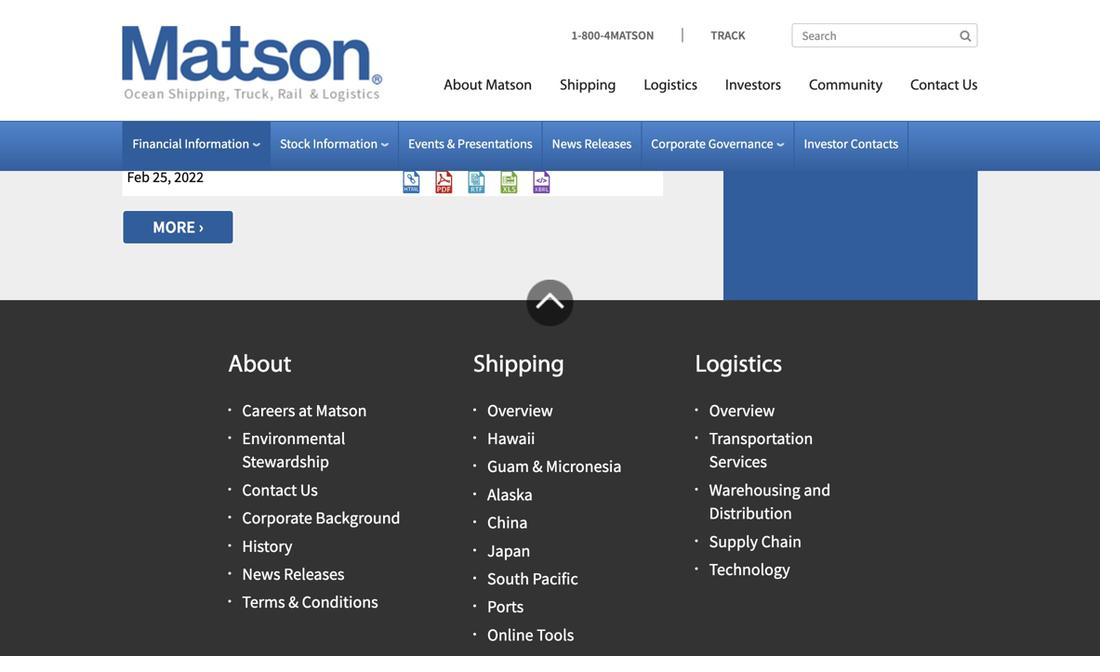 Task type: vqa. For each thing, say whether or not it's contained in the screenshot.
Analyst Coverage
no



Task type: describe. For each thing, give the bounding box(es) containing it.
and
[[804, 480, 831, 501]]

0 horizontal spatial news releases link
[[242, 564, 345, 585]]

alaska
[[488, 485, 533, 506]]

china link
[[488, 513, 528, 534]]

date
[[164, 113, 192, 132]]

4matson
[[604, 27, 655, 43]]

information for financial information
[[185, 135, 249, 152]]

guam
[[488, 457, 529, 478]]

› for second more › link from the top
[[199, 217, 204, 238]]

investor
[[805, 135, 849, 152]]

careers at matson environmental stewardship contact us corporate background history news releases terms & conditions
[[242, 400, 401, 613]]

financial
[[133, 135, 182, 152]]

careers at matson link
[[242, 400, 367, 421]]

hawaii link
[[488, 429, 536, 450]]

stewardship
[[242, 452, 329, 473]]

stock
[[280, 135, 311, 152]]

about matson link
[[430, 69, 546, 107]]

feb for feb 25, 2022
[[127, 168, 150, 187]]

filing
[[127, 113, 161, 132]]

1-800-4matson link
[[572, 27, 683, 43]]

investors
[[726, 79, 782, 94]]

logistics link
[[630, 69, 712, 107]]

events
[[409, 135, 445, 152]]

corporate governance link
[[652, 135, 785, 152]]

feb 24, 2023
[[127, 137, 204, 156]]

about for about
[[228, 354, 292, 378]]

corporate inside careers at matson environmental stewardship contact us corporate background history news releases terms & conditions
[[242, 508, 313, 529]]

search image
[[961, 30, 972, 42]]

japan
[[488, 541, 531, 562]]

track link
[[683, 27, 746, 43]]

1 horizontal spatial news
[[552, 135, 582, 152]]

financial information
[[133, 135, 249, 152]]

us inside the top menu navigation
[[963, 79, 979, 94]]

more for second more › link from the top
[[153, 217, 196, 238]]

south
[[488, 569, 530, 590]]

back to top image
[[527, 280, 574, 327]]

technology link
[[710, 560, 791, 581]]

24,
[[153, 137, 171, 156]]

more for 1st more › link from the top
[[153, 26, 196, 47]]

about for about matson
[[444, 79, 483, 94]]

matson inside careers at matson environmental stewardship contact us corporate background history news releases terms & conditions
[[316, 400, 367, 421]]

800-
[[582, 27, 604, 43]]

form
[[122, 67, 182, 102]]

transportation
[[710, 429, 814, 450]]

distribution
[[710, 504, 793, 525]]

investor contacts
[[805, 135, 899, 152]]

stock information
[[280, 135, 378, 152]]

ports link
[[488, 597, 524, 618]]

Search search field
[[792, 23, 979, 47]]

corporate background link
[[242, 508, 401, 529]]

0 vertical spatial corporate
[[652, 135, 706, 152]]

overview link for logistics
[[710, 400, 775, 421]]

online
[[488, 625, 534, 646]]

environmental stewardship link
[[242, 429, 346, 473]]

logistics inside the top menu navigation
[[644, 79, 698, 94]]

chain
[[762, 532, 802, 553]]

community link
[[796, 69, 897, 107]]

overview for hawaii
[[488, 400, 553, 421]]

releases inside careers at matson environmental stewardship contact us corporate background history news releases terms & conditions
[[284, 564, 345, 585]]

corporate governance
[[652, 135, 774, 152]]

overview hawaii guam & micronesia alaska china japan south pacific ports online tools
[[488, 400, 622, 646]]

transportation services link
[[710, 429, 814, 473]]

environmental
[[242, 429, 346, 450]]

technology
[[710, 560, 791, 581]]

track
[[711, 27, 746, 43]]

us inside careers at matson environmental stewardship contact us corporate background history news releases terms & conditions
[[300, 480, 318, 501]]

2022
[[174, 168, 204, 187]]

tools
[[537, 625, 574, 646]]

2023
[[174, 137, 204, 156]]

conditions
[[302, 593, 378, 613]]

1-
[[572, 27, 582, 43]]

services
[[710, 452, 768, 473]]

supply
[[710, 532, 758, 553]]

warehousing and distribution link
[[710, 480, 831, 525]]

overview transportation services warehousing and distribution supply chain technology
[[710, 400, 831, 581]]

warehousing
[[710, 480, 801, 501]]

2 more › from the top
[[153, 217, 204, 238]]

k
[[223, 67, 238, 102]]

shipping inside footer
[[474, 354, 565, 378]]

careers
[[242, 400, 295, 421]]

governance
[[709, 135, 774, 152]]

micronesia
[[546, 457, 622, 478]]

shipping link
[[546, 69, 630, 107]]

investor contacts link
[[805, 135, 899, 152]]

1 more › from the top
[[153, 26, 204, 47]]

matson inside the top menu navigation
[[486, 79, 532, 94]]

contacts
[[851, 135, 899, 152]]



Task type: locate. For each thing, give the bounding box(es) containing it.
more › down 2022
[[153, 217, 204, 238]]

1 horizontal spatial contact us link
[[897, 69, 979, 107]]

1 vertical spatial contact us link
[[242, 480, 318, 501]]

1 horizontal spatial &
[[447, 135, 455, 152]]

financial information link
[[133, 135, 261, 152]]

information for stock information
[[313, 135, 378, 152]]

0 horizontal spatial matson
[[316, 400, 367, 421]]

overview inside overview hawaii guam & micronesia alaska china japan south pacific ports online tools
[[488, 400, 553, 421]]

1 horizontal spatial information
[[313, 135, 378, 152]]

information up 2022
[[185, 135, 249, 152]]

0 horizontal spatial information
[[185, 135, 249, 152]]

contact inside the top menu navigation
[[911, 79, 960, 94]]

shipping
[[560, 79, 616, 94], [474, 354, 565, 378]]

0 vertical spatial more › link
[[122, 20, 234, 54]]

1 overview from the left
[[488, 400, 553, 421]]

terms & conditions link
[[242, 593, 378, 613]]

0 vertical spatial contact
[[911, 79, 960, 94]]

about up careers
[[228, 354, 292, 378]]

0 horizontal spatial contact us link
[[242, 480, 318, 501]]

us down search 'icon'
[[963, 79, 979, 94]]

matson image
[[122, 26, 383, 102]]

1 vertical spatial shipping
[[474, 354, 565, 378]]

overview link
[[488, 400, 553, 421], [710, 400, 775, 421]]

10-
[[187, 67, 223, 102]]

supply chain link
[[710, 532, 802, 553]]

› up 10-
[[199, 26, 204, 47]]

feb for feb 24, 2023
[[127, 137, 150, 156]]

shipping down back to top image
[[474, 354, 565, 378]]

news down shipping link at the top
[[552, 135, 582, 152]]

› for 1st more › link from the top
[[199, 26, 204, 47]]

contact us link
[[897, 69, 979, 107], [242, 480, 318, 501]]

›
[[199, 26, 204, 47], [199, 217, 204, 238]]

1 vertical spatial matson
[[316, 400, 367, 421]]

1-800-4matson
[[572, 27, 655, 43]]

› down 2022
[[199, 217, 204, 238]]

1 horizontal spatial us
[[963, 79, 979, 94]]

history
[[242, 536, 293, 557]]

1 vertical spatial about
[[228, 354, 292, 378]]

feb left 25,
[[127, 168, 150, 187]]

overview link up hawaii "link"
[[488, 400, 553, 421]]

more › link
[[122, 20, 234, 54], [122, 210, 234, 245]]

0 vertical spatial feb
[[127, 137, 150, 156]]

contact inside careers at matson environmental stewardship contact us corporate background history news releases terms & conditions
[[242, 480, 297, 501]]

0 vertical spatial contact us link
[[897, 69, 979, 107]]

online tools link
[[488, 625, 574, 646]]

footer containing about
[[0, 280, 1101, 657]]

& right guam
[[533, 457, 543, 478]]

1 vertical spatial corporate
[[242, 508, 313, 529]]

logistics down 4matson
[[644, 79, 698, 94]]

1 vertical spatial contact
[[242, 480, 297, 501]]

0 horizontal spatial releases
[[284, 564, 345, 585]]

news releases link up terms & conditions link
[[242, 564, 345, 585]]

1 horizontal spatial about
[[444, 79, 483, 94]]

1 vertical spatial more
[[153, 217, 196, 238]]

japan link
[[488, 541, 531, 562]]

overview
[[488, 400, 553, 421], [710, 400, 775, 421]]

2 overview link from the left
[[710, 400, 775, 421]]

filing date
[[127, 113, 192, 132]]

0 vertical spatial us
[[963, 79, 979, 94]]

&
[[447, 135, 455, 152], [533, 457, 543, 478], [289, 593, 299, 613]]

hawaii
[[488, 429, 536, 450]]

form 10-k
[[122, 67, 238, 102]]

overview link for shipping
[[488, 400, 553, 421]]

0 vertical spatial shipping
[[560, 79, 616, 94]]

contact us link down stewardship
[[242, 480, 318, 501]]

more › link down 2022
[[122, 210, 234, 245]]

overview inside overview transportation services warehousing and distribution supply chain technology
[[710, 400, 775, 421]]

contact down stewardship
[[242, 480, 297, 501]]

feb left '24,'
[[127, 137, 150, 156]]

1 vertical spatial logistics
[[696, 354, 783, 378]]

news up terms
[[242, 564, 281, 585]]

matson up presentations at the top left of the page
[[486, 79, 532, 94]]

2 › from the top
[[199, 217, 204, 238]]

1 more from the top
[[153, 26, 196, 47]]

overview up the "transportation"
[[710, 400, 775, 421]]

presentations
[[458, 135, 533, 152]]

news inside careers at matson environmental stewardship contact us corporate background history news releases terms & conditions
[[242, 564, 281, 585]]

1 horizontal spatial overview
[[710, 400, 775, 421]]

1 horizontal spatial news releases link
[[552, 135, 632, 152]]

matson
[[486, 79, 532, 94], [316, 400, 367, 421]]

0 horizontal spatial news
[[242, 564, 281, 585]]

0 horizontal spatial us
[[300, 480, 318, 501]]

more
[[153, 26, 196, 47], [153, 217, 196, 238]]

overview up hawaii "link"
[[488, 400, 553, 421]]

1 horizontal spatial matson
[[486, 79, 532, 94]]

0 vertical spatial matson
[[486, 79, 532, 94]]

overview for transportation
[[710, 400, 775, 421]]

contact us
[[911, 79, 979, 94]]

0 horizontal spatial overview link
[[488, 400, 553, 421]]

contact down the search search field
[[911, 79, 960, 94]]

china
[[488, 513, 528, 534]]

1 horizontal spatial corporate
[[652, 135, 706, 152]]

2 horizontal spatial &
[[533, 457, 543, 478]]

2 more › link from the top
[[122, 210, 234, 245]]

shipping down 800-
[[560, 79, 616, 94]]

matson right at
[[316, 400, 367, 421]]

about matson
[[444, 79, 532, 94]]

0 vertical spatial logistics
[[644, 79, 698, 94]]

contact
[[911, 79, 960, 94], [242, 480, 297, 501]]

0 vertical spatial ›
[[199, 26, 204, 47]]

1 information from the left
[[185, 135, 249, 152]]

information
[[185, 135, 249, 152], [313, 135, 378, 152]]

filing date button
[[127, 113, 192, 132]]

1 more › link from the top
[[122, 20, 234, 54]]

about inside the top menu navigation
[[444, 79, 483, 94]]

1 feb from the top
[[127, 137, 150, 156]]

& inside careers at matson environmental stewardship contact us corporate background history news releases terms & conditions
[[289, 593, 299, 613]]

history link
[[242, 536, 293, 557]]

1 › from the top
[[199, 26, 204, 47]]

releases down shipping link at the top
[[585, 135, 632, 152]]

2 overview from the left
[[710, 400, 775, 421]]

more › link up the form 10-k
[[122, 20, 234, 54]]

2 more from the top
[[153, 217, 196, 238]]

1 overview link from the left
[[488, 400, 553, 421]]

1 vertical spatial more › link
[[122, 210, 234, 245]]

& right 'events'
[[447, 135, 455, 152]]

news
[[552, 135, 582, 152], [242, 564, 281, 585]]

1 vertical spatial releases
[[284, 564, 345, 585]]

events & presentations
[[409, 135, 533, 152]]

1 vertical spatial news releases link
[[242, 564, 345, 585]]

investors link
[[712, 69, 796, 107]]

contact us link down search 'icon'
[[897, 69, 979, 107]]

footer
[[0, 280, 1101, 657]]

1 horizontal spatial overview link
[[710, 400, 775, 421]]

corporate
[[652, 135, 706, 152], [242, 508, 313, 529]]

about up events & presentations
[[444, 79, 483, 94]]

& right terms
[[289, 593, 299, 613]]

0 horizontal spatial corporate
[[242, 508, 313, 529]]

releases up terms & conditions link
[[284, 564, 345, 585]]

shipping inside shipping link
[[560, 79, 616, 94]]

1 vertical spatial more ›
[[153, 217, 204, 238]]

0 vertical spatial releases
[[585, 135, 632, 152]]

0 vertical spatial about
[[444, 79, 483, 94]]

1 horizontal spatial releases
[[585, 135, 632, 152]]

0 vertical spatial &
[[447, 135, 455, 152]]

logistics inside footer
[[696, 354, 783, 378]]

ports
[[488, 597, 524, 618]]

view
[[398, 113, 427, 132]]

1 vertical spatial news
[[242, 564, 281, 585]]

top menu navigation
[[402, 69, 979, 107]]

overview link up the "transportation"
[[710, 400, 775, 421]]

guam & micronesia link
[[488, 457, 622, 478]]

more › up the form 10-k
[[153, 26, 204, 47]]

logistics up the "transportation"
[[696, 354, 783, 378]]

None search field
[[792, 23, 979, 47]]

about
[[444, 79, 483, 94], [228, 354, 292, 378]]

1 horizontal spatial contact
[[911, 79, 960, 94]]

0 vertical spatial more
[[153, 26, 196, 47]]

stock information link
[[280, 135, 389, 152]]

community
[[810, 79, 883, 94]]

at
[[299, 400, 313, 421]]

1 vertical spatial &
[[533, 457, 543, 478]]

2 feb from the top
[[127, 168, 150, 187]]

us up corporate background link
[[300, 480, 318, 501]]

releases
[[585, 135, 632, 152], [284, 564, 345, 585]]

0 horizontal spatial about
[[228, 354, 292, 378]]

corporate up history link
[[242, 508, 313, 529]]

news releases link
[[552, 135, 632, 152], [242, 564, 345, 585]]

south pacific link
[[488, 569, 579, 590]]

information right stock
[[313, 135, 378, 152]]

0 vertical spatial news releases link
[[552, 135, 632, 152]]

alaska link
[[488, 485, 533, 506]]

2 vertical spatial &
[[289, 593, 299, 613]]

us
[[963, 79, 979, 94], [300, 480, 318, 501]]

more down feb 25, 2022
[[153, 217, 196, 238]]

1 vertical spatial us
[[300, 480, 318, 501]]

news releases link down shipping link at the top
[[552, 135, 632, 152]]

25,
[[153, 168, 171, 187]]

terms
[[242, 593, 285, 613]]

about inside footer
[[228, 354, 292, 378]]

0 vertical spatial more ›
[[153, 26, 204, 47]]

feb 25, 2022
[[127, 168, 204, 187]]

more up the form 10-k
[[153, 26, 196, 47]]

& inside overview hawaii guam & micronesia alaska china japan south pacific ports online tools
[[533, 457, 543, 478]]

1 vertical spatial ›
[[199, 217, 204, 238]]

2 information from the left
[[313, 135, 378, 152]]

0 horizontal spatial &
[[289, 593, 299, 613]]

0 vertical spatial news
[[552, 135, 582, 152]]

events & presentations link
[[409, 135, 533, 152]]

background
[[316, 508, 401, 529]]

pacific
[[533, 569, 579, 590]]

1 vertical spatial feb
[[127, 168, 150, 187]]

0 horizontal spatial overview
[[488, 400, 553, 421]]

0 horizontal spatial contact
[[242, 480, 297, 501]]

news releases
[[552, 135, 632, 152]]

corporate down logistics link in the right of the page
[[652, 135, 706, 152]]



